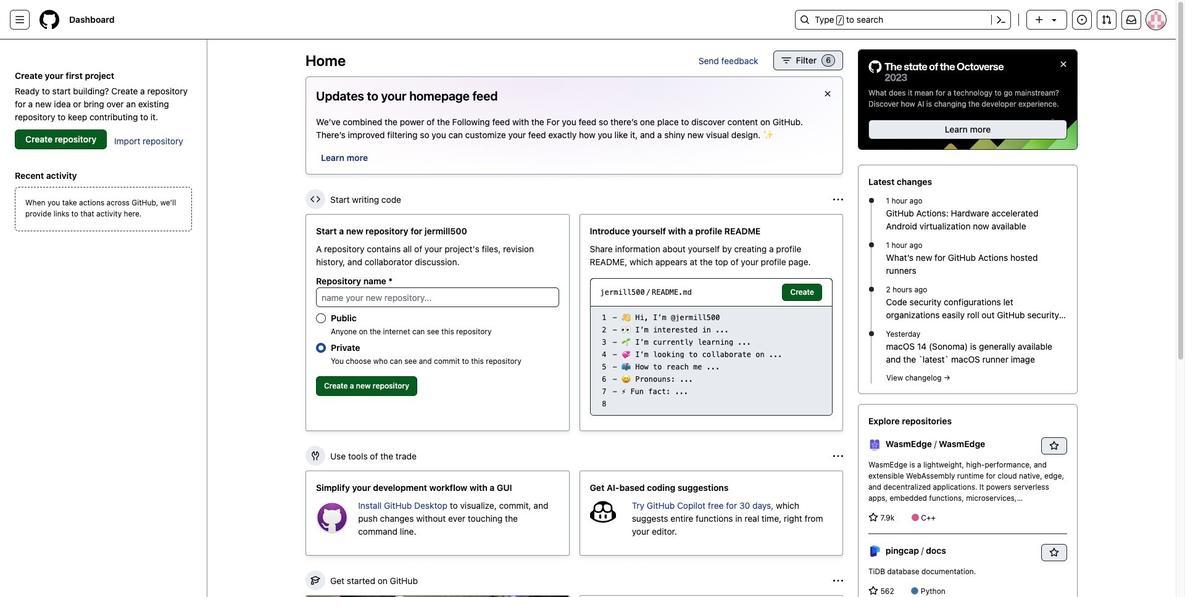 Task type: vqa. For each thing, say whether or not it's contained in the screenshot.
EXPLORE element at right
yes



Task type: locate. For each thing, give the bounding box(es) containing it.
issue opened image
[[1078, 15, 1088, 25]]

command palette image
[[997, 15, 1007, 25]]

star this repository image
[[1050, 549, 1060, 558]]

git pull request image
[[1103, 15, 1112, 25]]

None submit
[[783, 284, 823, 301]]

@pingcap profile image
[[869, 546, 881, 559]]

why am i seeing this? image for introduce yourself with a profile readme element
[[834, 195, 844, 205]]

try the github flow element
[[580, 596, 844, 598]]

dot fill image
[[867, 196, 877, 206], [867, 285, 877, 295], [867, 329, 877, 339]]

github desktop image
[[316, 502, 349, 534]]

star image for @pingcap profile icon
[[869, 587, 879, 597]]

0 vertical spatial star image
[[869, 513, 879, 523]]

why am i seeing this? image
[[834, 195, 844, 205], [834, 452, 844, 462], [834, 577, 844, 586]]

None radio
[[316, 343, 326, 353]]

get ai-based coding suggestions element
[[580, 471, 844, 557]]

github logo image
[[869, 60, 1005, 83]]

why am i seeing this? image for get ai-based coding suggestions element at bottom
[[834, 452, 844, 462]]

3 why am i seeing this? image from the top
[[834, 577, 844, 586]]

None radio
[[316, 314, 326, 324]]

2 why am i seeing this? image from the top
[[834, 452, 844, 462]]

none radio inside the start a new repository element
[[316, 314, 326, 324]]

1 star image from the top
[[869, 513, 879, 523]]

0 vertical spatial dot fill image
[[867, 196, 877, 206]]

star image down @pingcap profile icon
[[869, 587, 879, 597]]

1 why am i seeing this? image from the top
[[834, 195, 844, 205]]

2 vertical spatial why am i seeing this? image
[[834, 577, 844, 586]]

star image
[[869, 513, 879, 523], [869, 587, 879, 597]]

what is github? element
[[306, 596, 570, 598]]

name your new repository... text field
[[316, 288, 559, 308]]

explore repositories navigation
[[859, 405, 1078, 598]]

filter image
[[782, 56, 792, 65]]

1 vertical spatial dot fill image
[[867, 285, 877, 295]]

x image
[[823, 89, 833, 99]]

1 vertical spatial star image
[[869, 587, 879, 597]]

2 vertical spatial dot fill image
[[867, 329, 877, 339]]

1 vertical spatial why am i seeing this? image
[[834, 452, 844, 462]]

star image up @pingcap profile icon
[[869, 513, 879, 523]]

0 vertical spatial why am i seeing this? image
[[834, 195, 844, 205]]

2 star image from the top
[[869, 587, 879, 597]]

explore element
[[859, 49, 1078, 598]]



Task type: describe. For each thing, give the bounding box(es) containing it.
mortar board image
[[311, 576, 321, 586]]

simplify your development workflow with a gui element
[[306, 471, 570, 557]]

none radio inside the start a new repository element
[[316, 343, 326, 353]]

why am i seeing this? image for try the github flow element
[[834, 577, 844, 586]]

none submit inside introduce yourself with a profile readme element
[[783, 284, 823, 301]]

notifications image
[[1127, 15, 1137, 25]]

code image
[[311, 195, 321, 204]]

star this repository image
[[1050, 442, 1060, 452]]

plus image
[[1035, 15, 1045, 25]]

1 dot fill image from the top
[[867, 196, 877, 206]]

what is github? image
[[306, 597, 569, 598]]

tools image
[[311, 452, 321, 461]]

star image for @wasmedge profile image
[[869, 513, 879, 523]]

introduce yourself with a profile readme element
[[580, 214, 844, 432]]

dot fill image
[[867, 240, 877, 250]]

@wasmedge profile image
[[869, 439, 881, 452]]

start a new repository element
[[306, 214, 570, 432]]

triangle down image
[[1050, 15, 1060, 25]]

homepage image
[[40, 10, 59, 30]]

3 dot fill image from the top
[[867, 329, 877, 339]]

close image
[[1059, 59, 1069, 69]]

2 dot fill image from the top
[[867, 285, 877, 295]]



